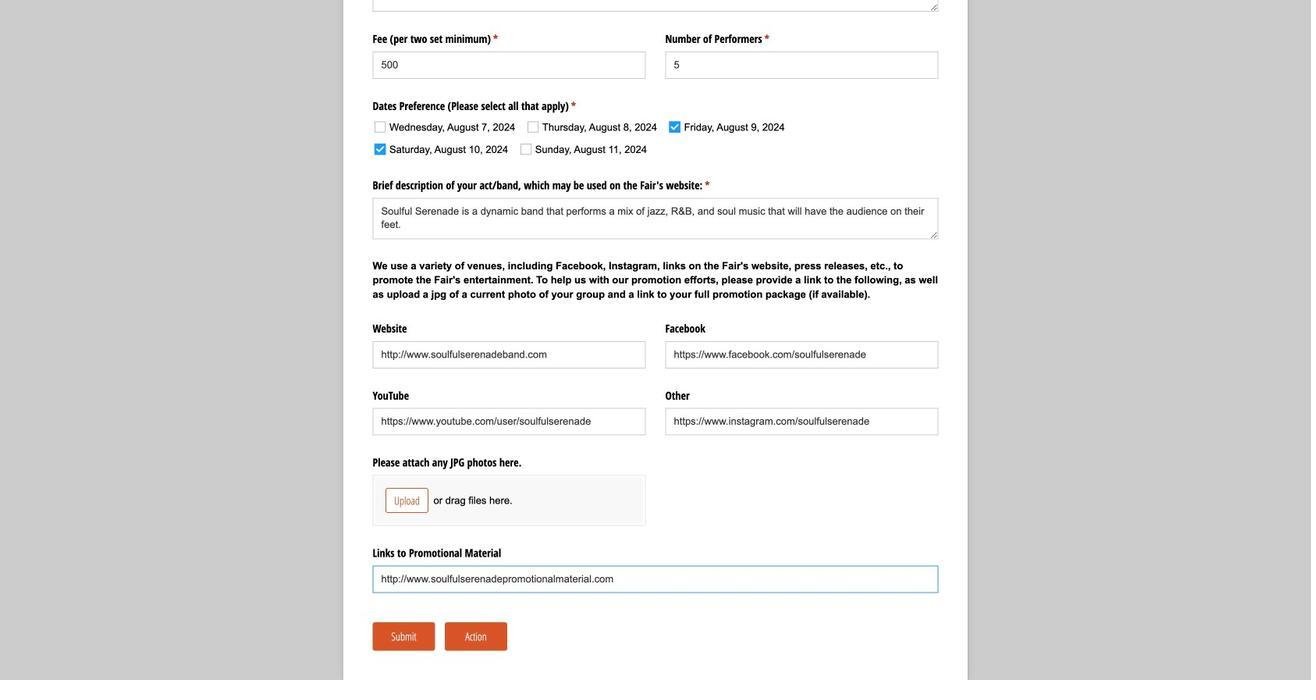 Task type: locate. For each thing, give the bounding box(es) containing it.
None text field
[[373, 52, 646, 79], [373, 198, 939, 239], [373, 341, 646, 368], [666, 408, 939, 435], [373, 52, 646, 79], [373, 198, 939, 239], [373, 341, 646, 368], [666, 408, 939, 435]]

checkbox-group element
[[369, 115, 939, 163]]

None text field
[[373, 0, 939, 12], [666, 52, 939, 79], [666, 341, 939, 368], [373, 408, 646, 435], [373, 566, 939, 593], [373, 0, 939, 12], [666, 52, 939, 79], [666, 341, 939, 368], [373, 408, 646, 435], [373, 566, 939, 593]]



